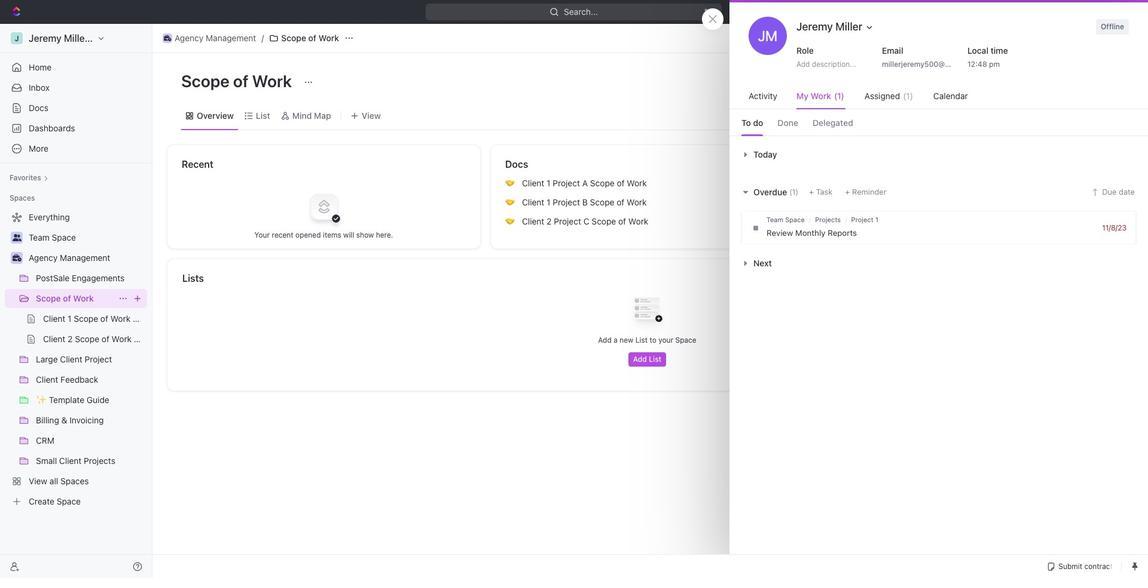 Task type: vqa. For each thing, say whether or not it's contained in the screenshot.
Done button at the top of the page
yes



Task type: locate. For each thing, give the bounding box(es) containing it.
1 for client 1 project b scope of work
[[547, 197, 550, 207]]

2 inside the client 2 scope of work docs link
[[68, 334, 73, 344]]

create
[[29, 497, 54, 507]]

tree inside sidebar navigation
[[5, 208, 154, 512]]

space up review
[[785, 216, 805, 224]]

work
[[319, 33, 339, 43], [252, 71, 292, 91], [811, 91, 831, 101], [627, 178, 647, 188], [627, 197, 647, 207], [628, 216, 648, 227], [73, 294, 94, 304], [110, 314, 130, 324], [112, 334, 132, 344]]

list inside button
[[649, 355, 661, 364]]

0 horizontal spatial add
[[598, 336, 612, 345]]

miller
[[836, 20, 862, 33]]

pm
[[989, 60, 1000, 69]]

monthly
[[795, 228, 825, 238]]

business time image right workspace
[[164, 35, 171, 41]]

0 horizontal spatial /
[[261, 33, 264, 43]]

recent
[[182, 159, 213, 170]]

list down add a new list to your space
[[649, 355, 661, 364]]

1 vertical spatial agency
[[29, 253, 58, 263]]

j
[[15, 34, 19, 43]]

2 + from the left
[[845, 187, 850, 197]]

projects inside team space / projects / project 1 review monthly reports
[[815, 216, 841, 224]]

0 horizontal spatial management
[[60, 253, 110, 263]]

0 vertical spatial scope of work link
[[266, 31, 342, 45]]

automations button
[[1059, 29, 1121, 47]]

management inside sidebar navigation
[[60, 253, 110, 263]]

0 vertical spatial 2
[[547, 216, 552, 227]]

overdue (1)
[[753, 187, 798, 197]]

team space / projects / project 1 review monthly reports
[[767, 216, 878, 238]]

postsale engagements
[[36, 273, 125, 283]]

0 horizontal spatial agency management link
[[29, 249, 145, 268]]

billing & invoicing
[[36, 416, 104, 426]]

automations
[[1065, 33, 1115, 43]]

+ for + reminder
[[845, 187, 850, 197]]

view all spaces link
[[5, 472, 145, 492]]

more button
[[5, 139, 147, 158]]

🤝 for client 1 project b scope of work
[[505, 198, 515, 207]]

to right the here
[[989, 202, 997, 212]]

add for add list
[[633, 355, 647, 364]]

lists
[[182, 273, 204, 284]]

search...
[[564, 7, 598, 17]]

add inside button
[[633, 355, 647, 364]]

agency management inside sidebar navigation
[[29, 253, 110, 263]]

+ left task
[[809, 187, 814, 197]]

0 horizontal spatial spaces
[[10, 194, 35, 203]]

to do tab panel
[[729, 136, 1148, 282]]

client for client feedback
[[36, 375, 58, 385]]

team inside team space / projects / project 1 review monthly reports
[[767, 216, 783, 224]]

client 2 scope of work docs link
[[43, 330, 154, 349]]

0 vertical spatial agency management
[[175, 33, 256, 43]]

date
[[1119, 187, 1135, 197]]

crm link
[[36, 432, 145, 451]]

reports
[[828, 228, 857, 238]]

attach
[[999, 202, 1022, 212]]

0 horizontal spatial list
[[256, 110, 270, 120]]

offline
[[1101, 22, 1124, 31]]

map
[[314, 110, 331, 120]]

role add description...
[[796, 45, 856, 69]]

show
[[356, 231, 374, 239]]

review
[[767, 228, 793, 238]]

email
[[882, 45, 903, 56]]

client
[[522, 178, 544, 188], [522, 197, 544, 207], [522, 216, 544, 227], [43, 314, 65, 324], [43, 334, 65, 344], [60, 355, 82, 365], [36, 375, 58, 385], [59, 456, 82, 466]]

team for team space
[[29, 233, 50, 243]]

0 vertical spatial spaces
[[10, 194, 35, 203]]

team inside tree
[[29, 233, 50, 243]]

project inside team space / projects / project 1 review monthly reports
[[851, 216, 873, 224]]

0 vertical spatial management
[[206, 33, 256, 43]]

client up "client feedback"
[[60, 355, 82, 365]]

1 horizontal spatial +
[[845, 187, 850, 197]]

1 vertical spatial agency management
[[29, 253, 110, 263]]

role
[[796, 45, 814, 56]]

drop
[[934, 202, 952, 212]]

(1) up delegated
[[834, 91, 844, 101]]

description...
[[812, 60, 856, 69]]

1 + from the left
[[809, 187, 814, 197]]

1 vertical spatial management
[[60, 253, 110, 263]]

0 vertical spatial team
[[767, 216, 783, 224]]

0 horizontal spatial view
[[29, 477, 47, 487]]

1 vertical spatial 🤝
[[505, 198, 515, 207]]

large
[[36, 355, 58, 365]]

client left "a"
[[522, 178, 544, 188]]

⌘k
[[704, 7, 717, 17]]

jm
[[758, 28, 777, 44]]

0 vertical spatial to
[[989, 202, 997, 212]]

spaces down 'small client projects'
[[60, 477, 89, 487]]

tab list
[[729, 109, 1148, 136]]

space down "view all spaces" link
[[57, 497, 81, 507]]

+
[[809, 187, 814, 197], [845, 187, 850, 197]]

jeremy up role
[[796, 20, 833, 33]]

list link
[[253, 107, 270, 124]]

spaces down favorites
[[10, 194, 35, 203]]

will
[[343, 231, 354, 239]]

add a new list to your space
[[598, 336, 696, 345]]

client left b
[[522, 197, 544, 207]]

(1) right assigned
[[903, 91, 913, 101]]

scope
[[281, 33, 306, 43], [181, 71, 230, 91], [590, 178, 615, 188], [590, 197, 614, 207], [592, 216, 616, 227], [36, 294, 61, 304], [74, 314, 98, 324], [75, 334, 99, 344]]

project down the client 2 scope of work docs link
[[85, 355, 112, 365]]

add
[[796, 60, 810, 69], [598, 336, 612, 345], [633, 355, 647, 364]]

view right map
[[362, 110, 381, 120]]

add description... button
[[792, 57, 871, 72]]

0 horizontal spatial to
[[650, 336, 656, 345]]

0 horizontal spatial scope of work link
[[36, 289, 114, 309]]

local time 12:48 pm
[[967, 45, 1008, 69]]

small client projects
[[36, 456, 115, 466]]

✨ template guide
[[36, 395, 109, 405]]

(1) inside overdue (1)
[[789, 187, 798, 196]]

business time image down user group icon
[[12, 255, 21, 262]]

lists button
[[182, 271, 1113, 286]]

team space link up review
[[767, 216, 805, 224]]

jeremy for jeremy miller
[[796, 20, 833, 33]]

0:00:44 button
[[1017, 5, 1076, 19]]

2 up large client project
[[68, 334, 73, 344]]

0 vertical spatial business time image
[[164, 35, 171, 41]]

client up large
[[43, 334, 65, 344]]

🤝 for client 1 project a scope of work
[[505, 179, 515, 188]]

1 left b
[[547, 197, 550, 207]]

due date button
[[1087, 185, 1140, 200]]

project up reports
[[851, 216, 873, 224]]

tree
[[5, 208, 154, 512]]

done button
[[778, 111, 798, 136]]

1 horizontal spatial 2
[[547, 216, 552, 227]]

team up review
[[767, 216, 783, 224]]

due date
[[1102, 187, 1135, 197]]

0 horizontal spatial jeremy
[[29, 33, 62, 44]]

add list
[[633, 355, 661, 364]]

jeremy inside sidebar navigation
[[29, 33, 62, 44]]

1 horizontal spatial team
[[767, 216, 783, 224]]

view inside button
[[362, 110, 381, 120]]

dashboards
[[29, 123, 75, 133]]

2 vertical spatial add
[[633, 355, 647, 364]]

jeremy right j
[[29, 33, 62, 44]]

favorites button
[[5, 171, 53, 185]]

space down everything link
[[52, 233, 76, 243]]

team right user group icon
[[29, 233, 50, 243]]

1 vertical spatial team space link
[[29, 228, 145, 248]]

guide
[[87, 395, 109, 405]]

2 horizontal spatial (1)
[[903, 91, 913, 101]]

view for view all spaces
[[29, 477, 47, 487]]

of
[[308, 33, 316, 43], [233, 71, 249, 91], [617, 178, 625, 188], [617, 197, 624, 207], [618, 216, 626, 227], [63, 294, 71, 304], [100, 314, 108, 324], [102, 334, 109, 344]]

to left your at the right bottom
[[650, 336, 656, 345]]

project left b
[[553, 197, 580, 207]]

1 inside tree
[[68, 314, 71, 324]]

1 vertical spatial spaces
[[60, 477, 89, 487]]

client left c
[[522, 216, 544, 227]]

0 horizontal spatial team
[[29, 233, 50, 243]]

1 horizontal spatial add
[[633, 355, 647, 364]]

activity
[[749, 91, 777, 101]]

space for team space
[[52, 233, 76, 243]]

view all spaces
[[29, 477, 89, 487]]

🤝
[[505, 179, 515, 188], [505, 198, 515, 207], [505, 217, 515, 226]]

✨ template guide link
[[36, 391, 145, 410]]

0 horizontal spatial agency
[[29, 253, 58, 263]]

files
[[954, 202, 969, 212]]

my work (1)
[[796, 91, 844, 101]]

add left a at the right
[[598, 336, 612, 345]]

jeremy for jeremy miller's workspace
[[29, 33, 62, 44]]

0 horizontal spatial (1)
[[789, 187, 798, 196]]

recent
[[272, 231, 293, 239]]

team space link
[[767, 216, 805, 224], [29, 228, 145, 248]]

business time image
[[164, 35, 171, 41], [12, 255, 21, 262]]

team space link down everything link
[[29, 228, 145, 248]]

jeremy
[[796, 20, 833, 33], [29, 33, 62, 44]]

(1) right overdue
[[789, 187, 798, 196]]

list left mind
[[256, 110, 270, 120]]

projects down crm link
[[84, 456, 115, 466]]

client for client 1 scope of work docs
[[43, 314, 65, 324]]

2 vertical spatial 🤝
[[505, 217, 515, 226]]

1 horizontal spatial list
[[635, 336, 648, 345]]

team for team space / projects / project 1 review monthly reports
[[767, 216, 783, 224]]

2 🤝 from the top
[[505, 198, 515, 207]]

0 vertical spatial 🤝
[[505, 179, 515, 188]]

tree containing everything
[[5, 208, 154, 512]]

2 horizontal spatial add
[[796, 60, 810, 69]]

0 vertical spatial projects
[[815, 216, 841, 224]]

jeremy miller's workspace, , element
[[11, 32, 23, 44]]

review monthly reports link
[[764, 223, 1097, 243]]

1 vertical spatial view
[[29, 477, 47, 487]]

2 for project
[[547, 216, 552, 227]]

client inside "link"
[[36, 375, 58, 385]]

1 vertical spatial 2
[[68, 334, 73, 344]]

template
[[49, 395, 84, 405]]

0 horizontal spatial 2
[[68, 334, 73, 344]]

business time image inside agency management link
[[164, 35, 171, 41]]

project left c
[[554, 216, 581, 227]]

0 vertical spatial add
[[796, 60, 810, 69]]

1 horizontal spatial spaces
[[60, 477, 89, 487]]

billing & invoicing link
[[36, 411, 145, 431]]

client 2 scope of work docs
[[43, 334, 154, 344]]

add down add a new list to your space
[[633, 355, 647, 364]]

view left all
[[29, 477, 47, 487]]

add down role
[[796, 60, 810, 69]]

1 vertical spatial team
[[29, 233, 50, 243]]

0 horizontal spatial agency management
[[29, 253, 110, 263]]

project for b
[[553, 197, 580, 207]]

client down large
[[36, 375, 58, 385]]

2 horizontal spatial list
[[649, 355, 661, 364]]

projects up reports
[[815, 216, 841, 224]]

1 vertical spatial scope of work link
[[36, 289, 114, 309]]

1 horizontal spatial /
[[809, 216, 811, 224]]

1 horizontal spatial team space link
[[767, 216, 805, 224]]

2 vertical spatial scope of work
[[36, 294, 94, 304]]

1 horizontal spatial business time image
[[164, 35, 171, 41]]

spaces inside "view all spaces" link
[[60, 477, 89, 487]]

small client projects link
[[36, 452, 145, 471]]

1 horizontal spatial management
[[206, 33, 256, 43]]

2 vertical spatial list
[[649, 355, 661, 364]]

project left "a"
[[553, 178, 580, 188]]

1 vertical spatial add
[[598, 336, 612, 345]]

1 left "a"
[[547, 178, 550, 188]]

1 🤝 from the top
[[505, 179, 515, 188]]

1 horizontal spatial agency
[[175, 33, 203, 43]]

2 for scope
[[68, 334, 73, 344]]

✨
[[36, 395, 47, 405]]

space inside team space / projects / project 1 review monthly reports
[[785, 216, 805, 224]]

mind map
[[292, 110, 331, 120]]

0 horizontal spatial business time image
[[12, 255, 21, 262]]

drop files here to attach
[[934, 202, 1022, 212]]

(1) for assigned (1)
[[903, 91, 913, 101]]

1 horizontal spatial agency management link
[[160, 31, 259, 45]]

3 🤝 from the top
[[505, 217, 515, 226]]

0 vertical spatial agency
[[175, 33, 203, 43]]

local
[[967, 45, 988, 56]]

client up "view all spaces" link
[[59, 456, 82, 466]]

1 vertical spatial business time image
[[12, 255, 21, 262]]

business time image inside tree
[[12, 255, 21, 262]]

client for client 2 scope of work docs
[[43, 334, 65, 344]]

list
[[256, 110, 270, 120], [635, 336, 648, 345], [649, 355, 661, 364]]

1 vertical spatial projects
[[84, 456, 115, 466]]

1 horizontal spatial jeremy
[[796, 20, 833, 33]]

1 up "client 2 scope of work docs"
[[68, 314, 71, 324]]

client for client 1 project b scope of work
[[522, 197, 544, 207]]

0 vertical spatial scope of work
[[281, 33, 339, 43]]

to
[[989, 202, 997, 212], [650, 336, 656, 345]]

space inside 'link'
[[57, 497, 81, 507]]

0 horizontal spatial projects
[[84, 456, 115, 466]]

list right new
[[635, 336, 648, 345]]

view inside tree
[[29, 477, 47, 487]]

0 horizontal spatial +
[[809, 187, 814, 197]]

2 left c
[[547, 216, 552, 227]]

1 horizontal spatial projects
[[815, 216, 841, 224]]

+ left 'reminder'
[[845, 187, 850, 197]]

1 horizontal spatial view
[[362, 110, 381, 120]]

add inside the role add description...
[[796, 60, 810, 69]]

0 vertical spatial view
[[362, 110, 381, 120]]

overview link
[[194, 107, 234, 124]]

next button
[[741, 258, 775, 268]]

client down postsale on the left top of the page
[[43, 314, 65, 324]]

1 down 'reminder'
[[875, 216, 878, 224]]

items
[[323, 231, 341, 239]]



Task type: describe. For each thing, give the bounding box(es) containing it.
your
[[658, 336, 673, 345]]

1 for client 1 project a scope of work
[[547, 178, 550, 188]]

overview
[[197, 110, 234, 120]]

to do
[[741, 118, 763, 128]]

crm
[[36, 436, 54, 446]]

home
[[29, 62, 52, 72]]

small
[[36, 456, 57, 466]]

view button
[[346, 102, 385, 130]]

scope of work inside tree
[[36, 294, 94, 304]]

reminder
[[852, 187, 887, 197]]

projects inside the small client projects link
[[84, 456, 115, 466]]

&
[[61, 416, 67, 426]]

1 inside team space / projects / project 1 review monthly reports
[[875, 216, 878, 224]]

client for client 1 project a scope of work
[[522, 178, 544, 188]]

favorites
[[10, 173, 41, 182]]

mind
[[292, 110, 312, 120]]

no lists icon. image
[[623, 288, 671, 336]]

no recent items image
[[300, 183, 348, 231]]

client 1 project b scope of work
[[522, 197, 647, 207]]

client feedback
[[36, 375, 98, 385]]

inbox
[[29, 83, 50, 93]]

0 vertical spatial list
[[256, 110, 270, 120]]

client 1 scope of work docs
[[43, 314, 152, 324]]

everything link
[[5, 208, 145, 227]]

engagements
[[72, 273, 125, 283]]

docs link
[[5, 99, 147, 118]]

email millerjeremy500@gmail.com
[[882, 45, 981, 69]]

a
[[614, 336, 618, 345]]

new
[[620, 336, 633, 345]]

projects link
[[815, 216, 841, 224]]

upgrade link
[[861, 4, 918, 20]]

2 horizontal spatial /
[[845, 216, 847, 224]]

everything
[[29, 212, 70, 222]]

1 vertical spatial agency management link
[[29, 249, 145, 268]]

🤝 for client 2 project c scope of work
[[505, 217, 515, 226]]

space for team space / projects / project 1 review monthly reports
[[785, 216, 805, 224]]

dashboards link
[[5, 119, 147, 138]]

opened
[[295, 231, 321, 239]]

project for c
[[554, 216, 581, 227]]

today button
[[741, 149, 780, 159]]

done
[[778, 118, 798, 128]]

jeremy miller's workspace
[[29, 33, 148, 44]]

(1) for overdue (1)
[[789, 187, 798, 196]]

project 1 link
[[851, 216, 878, 224]]

inbox link
[[5, 78, 147, 97]]

+ for + task
[[809, 187, 814, 197]]

task
[[816, 187, 833, 197]]

new button
[[923, 2, 964, 22]]

assigned (1)
[[865, 91, 913, 101]]

overdue
[[753, 187, 787, 197]]

user group image
[[12, 234, 21, 242]]

all
[[50, 477, 58, 487]]

b
[[582, 197, 588, 207]]

1 vertical spatial list
[[635, 336, 648, 345]]

to
[[741, 118, 751, 128]]

mind map link
[[290, 107, 331, 124]]

large client project
[[36, 355, 112, 365]]

add list button
[[628, 353, 666, 367]]

1 horizontal spatial to
[[989, 202, 997, 212]]

billing
[[36, 416, 59, 426]]

sidebar navigation
[[0, 24, 155, 579]]

11/8/23
[[1102, 223, 1127, 232]]

next
[[753, 258, 772, 268]]

1 for client 1 scope of work docs
[[68, 314, 71, 324]]

client 1 project a scope of work
[[522, 178, 647, 188]]

here
[[971, 202, 987, 212]]

jeremy miller
[[796, 20, 862, 33]]

to do button
[[741, 111, 763, 136]]

0 vertical spatial team space link
[[767, 216, 805, 224]]

1 vertical spatial to
[[650, 336, 656, 345]]

create space link
[[5, 493, 145, 512]]

agency inside sidebar navigation
[[29, 253, 58, 263]]

+ task
[[809, 187, 833, 197]]

work inside the client 2 scope of work docs link
[[112, 334, 132, 344]]

due
[[1102, 187, 1117, 197]]

work inside "client 1 scope of work docs" link
[[110, 314, 130, 324]]

do
[[753, 118, 763, 128]]

add for add a new list to your space
[[598, 336, 612, 345]]

tab list containing to do
[[729, 109, 1148, 136]]

1 horizontal spatial scope of work link
[[266, 31, 342, 45]]

view button
[[346, 107, 385, 124]]

1 vertical spatial scope of work
[[181, 71, 295, 91]]

1 horizontal spatial agency management
[[175, 33, 256, 43]]

space for create space
[[57, 497, 81, 507]]

upgrade
[[878, 7, 912, 17]]

project for a
[[553, 178, 580, 188]]

team space
[[29, 233, 76, 243]]

large client project link
[[36, 350, 145, 370]]

view for view
[[362, 110, 381, 120]]

0 horizontal spatial team space link
[[29, 228, 145, 248]]

client 2 project c scope of work
[[522, 216, 648, 227]]

your
[[254, 231, 270, 239]]

space right your at the right bottom
[[675, 336, 696, 345]]

time
[[991, 45, 1008, 56]]

project inside sidebar navigation
[[85, 355, 112, 365]]

1 horizontal spatial (1)
[[834, 91, 844, 101]]

0 vertical spatial agency management link
[[160, 31, 259, 45]]

calendar
[[933, 91, 968, 101]]

delegated
[[813, 118, 853, 128]]

client for client 2 project c scope of work
[[522, 216, 544, 227]]



